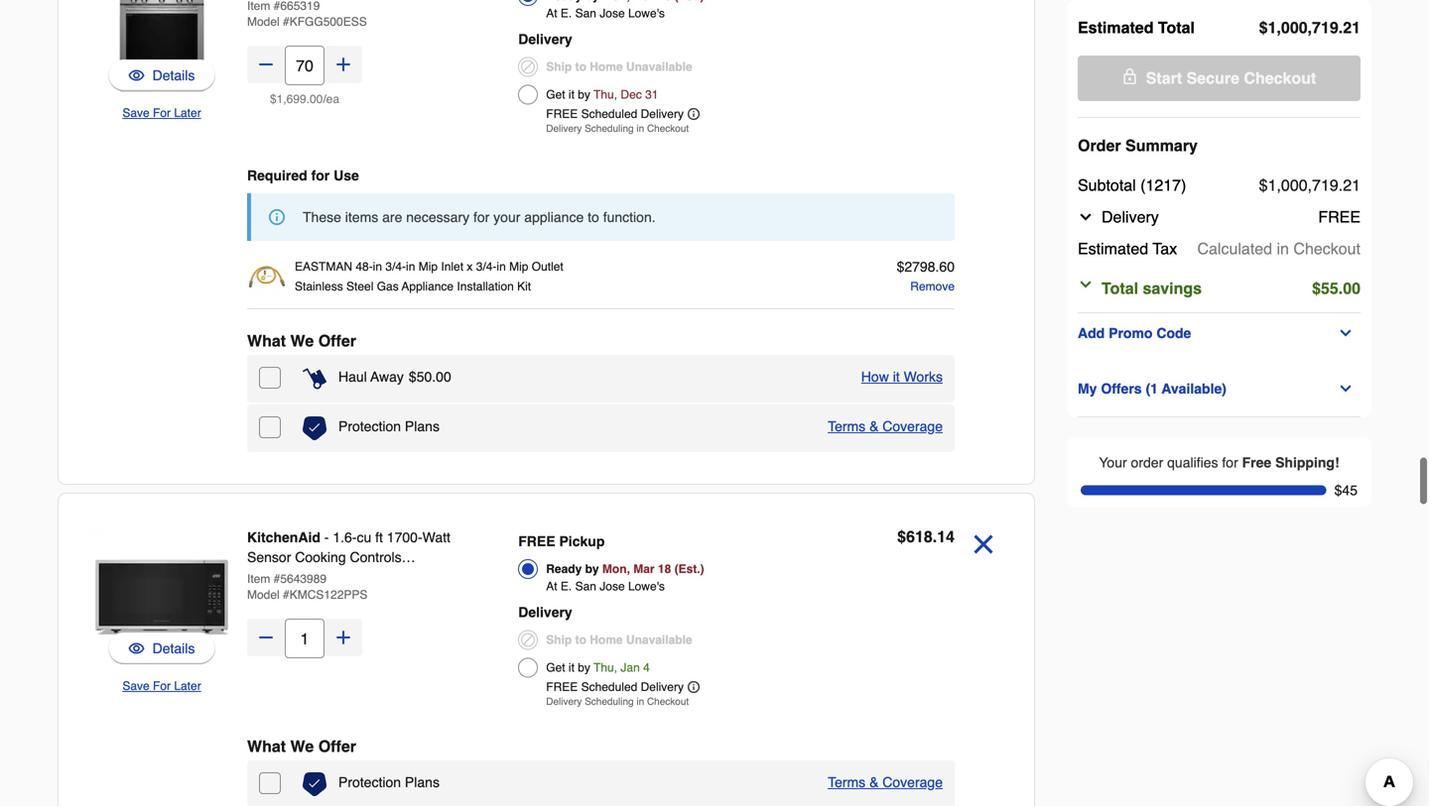 Task type: locate. For each thing, give the bounding box(es) containing it.
get it by thu, dec 31
[[546, 88, 658, 102]]

2 terms from the top
[[828, 775, 866, 791]]

ship right block image
[[546, 634, 572, 648]]

1 vertical spatial free scheduled delivery
[[546, 681, 684, 695]]

1 scheduled from the top
[[581, 107, 637, 121]]

how
[[861, 369, 889, 385]]

1 horizontal spatial 3/4-
[[476, 260, 497, 274]]

.00 up required for use
[[306, 92, 323, 106]]

18
[[658, 563, 671, 577]]

ship to home unavailable up dec
[[546, 60, 692, 74]]

san up get it by thu, dec 31
[[575, 6, 596, 20]]

2 3/4- from the left
[[476, 260, 497, 274]]

0 vertical spatial unavailable
[[626, 60, 692, 74]]

thu, left dec
[[594, 88, 617, 102]]

tax
[[1153, 240, 1177, 258]]

to left function.
[[588, 209, 599, 225]]

0 vertical spatial info image
[[269, 209, 285, 225]]

total down estimated tax
[[1102, 279, 1138, 298]]

it inside delivery option group
[[569, 88, 575, 102]]

.00 right away
[[432, 369, 451, 385]]

home up get it by thu, jan 4 at the left bottom
[[590, 634, 623, 648]]

delivery scheduling in checkout for dec
[[546, 123, 689, 134]]

free scheduled delivery down "jan"
[[546, 681, 684, 695]]

haul away $ 50 .00
[[338, 369, 451, 385]]

chevron down image up shipping!
[[1338, 381, 1354, 397]]

0 vertical spatial save
[[122, 106, 150, 120]]

by left mon,
[[585, 563, 599, 577]]

save
[[122, 106, 150, 120], [122, 680, 150, 694]]

1 free scheduled delivery from the top
[[546, 107, 684, 121]]

0 vertical spatial what we offer
[[247, 332, 356, 350]]

0 vertical spatial 21
[[1343, 18, 1361, 37]]

ship for get it by thu, jan 4
[[546, 634, 572, 648]]

stepper number input field with increment and decrement buttons number field for second minus icon from the top of the page
[[285, 619, 325, 659]]

add promo code
[[1078, 326, 1191, 341]]

2 home from the top
[[590, 634, 623, 648]]

1 protection plan filled image from the top
[[303, 417, 327, 441]]

my offers (1 available)
[[1078, 381, 1227, 397]]

get left "jan"
[[546, 661, 565, 675]]

2 minus image from the top
[[256, 628, 276, 648]]

chevron down image inside my offers (1 available) link
[[1338, 381, 1354, 397]]

2 vertical spatial it
[[569, 661, 575, 675]]

jose up get it by thu, dec 31
[[600, 6, 625, 20]]

home for thu, dec 31
[[590, 60, 623, 74]]

ship to home unavailable up "jan"
[[546, 634, 692, 648]]

1 vertical spatial it
[[893, 369, 900, 385]]

it inside option group
[[569, 661, 575, 675]]

1 vertical spatial scheduling
[[585, 697, 634, 708]]

san
[[575, 6, 596, 20], [575, 580, 596, 594]]

2 coverage from the top
[[883, 775, 943, 791]]

$ 55 .00
[[1312, 279, 1361, 298]]

total up start
[[1158, 18, 1195, 37]]

mip up kit
[[509, 260, 528, 274]]

thu, inside option group
[[594, 661, 617, 675]]

1 vertical spatial save
[[122, 680, 150, 694]]

model down item
[[247, 589, 280, 602]]

quickview image
[[129, 66, 144, 85], [129, 639, 144, 659]]

ship
[[546, 60, 572, 74], [546, 634, 572, 648]]

ship inside delivery option group
[[546, 60, 572, 74]]

at e. san jose lowe's
[[546, 6, 665, 20], [546, 580, 665, 594]]

later down 30-in 5 burners 5.8-cu ft self-cleaning convection oven freestanding natural gas range (stainless steel) image
[[174, 106, 201, 120]]

0 horizontal spatial chevron down image
[[1078, 209, 1094, 225]]

2 lowe's from the top
[[628, 580, 665, 594]]

calculated
[[1197, 240, 1272, 258]]

save for later for get it by thu, jan 4
[[122, 680, 201, 694]]

protection for protection plan filled icon related to second terms & coverage button from the top
[[338, 775, 401, 791]]

2 san from the top
[[575, 580, 596, 594]]

1 horizontal spatial chevron down image
[[1338, 381, 1354, 397]]

for left 'your'
[[473, 209, 490, 225]]

2 terms & coverage from the top
[[828, 775, 943, 791]]

0 vertical spatial ship
[[546, 60, 572, 74]]

2 save for later button from the top
[[122, 677, 201, 697]]

coverage for second terms & coverage button from the top
[[883, 775, 943, 791]]

appliance
[[402, 280, 454, 294]]

thu, inside delivery option group
[[594, 88, 617, 102]]

for
[[153, 106, 171, 120], [153, 680, 171, 694]]

2 stepper number input field with increment and decrement buttons number field from the top
[[285, 619, 325, 659]]

in up installation
[[497, 260, 506, 274]]

get for get it by thu, dec 31
[[546, 88, 565, 102]]

start secure checkout
[[1146, 69, 1316, 87]]

1 vertical spatial terms
[[828, 775, 866, 791]]

0 vertical spatial model
[[247, 15, 280, 29]]

1 terms & coverage button from the top
[[828, 417, 943, 437]]

unavailable inside delivery option group
[[626, 60, 692, 74]]

offer
[[318, 332, 356, 350], [318, 738, 356, 756]]

2 $ 1,000,719 . 21 from the top
[[1259, 176, 1361, 195]]

by left dec
[[578, 88, 590, 102]]

0 vertical spatial what
[[247, 332, 286, 350]]

1 vertical spatial scheduled
[[581, 681, 637, 695]]

checkout
[[1244, 69, 1316, 87], [647, 123, 689, 134], [1294, 240, 1361, 258], [647, 697, 689, 708]]

for left free in the right of the page
[[1222, 455, 1238, 471]]

2 estimated from the top
[[1078, 240, 1148, 258]]

$ 1,000,719 . 21 up "calculated in checkout"
[[1259, 176, 1361, 195]]

1 model from the top
[[247, 15, 280, 29]]

0 vertical spatial details
[[152, 67, 195, 83]]

coverage
[[883, 419, 943, 435], [883, 775, 943, 791]]

2 protection plans from the top
[[338, 775, 440, 791]]

0 horizontal spatial info image
[[269, 209, 285, 225]]

protection plans for protection plan filled icon corresponding to second terms & coverage button from the bottom
[[338, 419, 440, 435]]

minus image up $ 1,699 .00 /ea
[[256, 55, 276, 74]]

save for get it by thu, dec 31
[[122, 106, 150, 120]]

1 estimated from the top
[[1078, 18, 1154, 37]]

estimated up secure image
[[1078, 18, 1154, 37]]

chevron down image down "subtotal"
[[1078, 209, 1094, 225]]

minus image down steel)
[[256, 628, 276, 648]]

1.6-cu ft 1700-watt sensor cooking controls countertop microwave (stainless steel)
[[247, 530, 451, 605]]

3/4- right 'x'
[[476, 260, 497, 274]]

1 vertical spatial protection
[[338, 775, 401, 791]]

home up get it by thu, dec 31
[[590, 60, 623, 74]]

2 later from the top
[[174, 680, 201, 694]]

2 save for later from the top
[[122, 680, 201, 694]]

1 home from the top
[[590, 60, 623, 74]]

pickup
[[559, 534, 605, 550]]

option group
[[518, 528, 794, 714]]

details
[[152, 67, 195, 83], [152, 641, 195, 657]]

required
[[247, 168, 307, 184]]

your
[[1099, 455, 1127, 471]]

$ 1,699 .00 /ea
[[270, 92, 339, 106]]

it left "jan"
[[569, 661, 575, 675]]

jose inside option group
[[600, 580, 625, 594]]

2 ship to home unavailable from the top
[[546, 634, 692, 648]]

2 at e. san jose lowe's from the top
[[546, 580, 665, 594]]

0 horizontal spatial .00
[[306, 92, 323, 106]]

for down 30-in 5 burners 5.8-cu ft self-cleaning convection oven freestanding natural gas range (stainless steel) image
[[153, 106, 171, 120]]

items
[[345, 209, 378, 225]]

ready by mon, mar 18 (est.)
[[546, 563, 704, 577]]

1 lowe's from the top
[[628, 6, 665, 20]]

0 vertical spatial san
[[575, 6, 596, 20]]

by inside delivery option group
[[578, 88, 590, 102]]

0 vertical spatial lowe's
[[628, 6, 665, 20]]

1 vertical spatial ship to home unavailable
[[546, 634, 692, 648]]

0 vertical spatial protection
[[338, 419, 401, 435]]

free pickup
[[518, 534, 605, 550]]

1 vertical spatial offer
[[318, 738, 356, 756]]

delivery scheduling in checkout inside delivery option group
[[546, 123, 689, 134]]

1 vertical spatial 21
[[1343, 176, 1361, 195]]

1 vertical spatial stepper number input field with increment and decrement buttons number field
[[285, 619, 325, 659]]

ft
[[375, 530, 383, 546]]

protection for protection plan filled icon corresponding to second terms & coverage button from the bottom
[[338, 419, 401, 435]]

31
[[645, 88, 658, 102]]

delivery up block image
[[518, 605, 572, 621]]

scheduled down get it by thu, dec 31
[[581, 107, 637, 121]]

2 mip from the left
[[509, 260, 528, 274]]

eastman
[[295, 260, 352, 274]]

2 plus image from the top
[[333, 628, 353, 648]]

delivery
[[518, 31, 572, 47], [641, 107, 684, 121], [546, 123, 582, 134], [1102, 208, 1159, 226], [518, 605, 572, 621], [641, 681, 684, 695], [546, 697, 582, 708]]

home inside option group
[[590, 634, 623, 648]]

scheduled inside delivery option group
[[581, 107, 637, 121]]

1 horizontal spatial .00
[[432, 369, 451, 385]]

save for later button down 30-in 5 burners 5.8-cu ft self-cleaning convection oven freestanding natural gas range (stainless steel) image
[[122, 103, 201, 123]]

later for get it by thu, dec 31
[[174, 106, 201, 120]]

for left use
[[311, 168, 330, 184]]

0 vertical spatial stepper number input field with increment and decrement buttons number field
[[285, 46, 325, 85]]

2 vertical spatial by
[[578, 661, 590, 675]]

estimated
[[1078, 18, 1154, 37], [1078, 240, 1148, 258]]

protection plans
[[338, 419, 440, 435], [338, 775, 440, 791]]

thu,
[[594, 88, 617, 102], [594, 661, 617, 675]]

order
[[1131, 455, 1163, 471]]

for down 1.6-cu ft 1700-watt sensor cooking controls countertop microwave (stainless steel) image
[[153, 680, 171, 694]]

ship to home unavailable for dec
[[546, 60, 692, 74]]

it
[[569, 88, 575, 102], [893, 369, 900, 385], [569, 661, 575, 675]]

0 horizontal spatial for
[[311, 168, 330, 184]]

delivery scheduling in checkout down "jan"
[[546, 697, 689, 708]]

info image
[[269, 209, 285, 225], [688, 682, 700, 694]]

delivery scheduling in checkout
[[546, 123, 689, 134], [546, 697, 689, 708]]

home
[[590, 60, 623, 74], [590, 634, 623, 648]]

model left #kfgg500ess
[[247, 15, 280, 29]]

1 vertical spatial coverage
[[883, 775, 943, 791]]

2 model from the top
[[247, 589, 280, 602]]

0 vertical spatial we
[[290, 332, 314, 350]]

(1
[[1146, 381, 1158, 397]]

2 scheduling from the top
[[585, 697, 634, 708]]

home inside delivery option group
[[590, 60, 623, 74]]

save for later down 1.6-cu ft 1700-watt sensor cooking controls countertop microwave (stainless steel) image
[[122, 680, 201, 694]]

1 san from the top
[[575, 6, 596, 20]]

1 vertical spatial plus image
[[333, 628, 353, 648]]

plans for protection plan filled icon related to second terms & coverage button from the top
[[405, 775, 440, 791]]

1 horizontal spatial info image
[[688, 682, 700, 694]]

1 vertical spatial for
[[473, 209, 490, 225]]

to inside delivery option group
[[575, 60, 586, 74]]

1 vertical spatial lowe's
[[628, 580, 665, 594]]

0 horizontal spatial 3/4-
[[385, 260, 406, 274]]

microwave
[[320, 570, 386, 586]]

my offers (1 available) link
[[1078, 377, 1361, 401]]

0 vertical spatial delivery scheduling in checkout
[[546, 123, 689, 134]]

2 21 from the top
[[1343, 176, 1361, 195]]

1 what we offer from the top
[[247, 332, 356, 350]]

1 vertical spatial quickview image
[[129, 639, 144, 659]]

2 get from the top
[[546, 661, 565, 675]]

to
[[575, 60, 586, 74], [588, 209, 599, 225], [575, 634, 586, 648]]

.00
[[306, 92, 323, 106], [1339, 279, 1361, 298], [432, 369, 451, 385]]

item #5643989 model #kmcs122pps
[[247, 573, 368, 602]]

0 vertical spatial terms
[[828, 419, 866, 435]]

2 details from the top
[[152, 641, 195, 657]]

1 quickview image from the top
[[129, 66, 144, 85]]

scheduling inside delivery option group
[[585, 123, 634, 134]]

option group containing free pickup
[[518, 528, 794, 714]]

1 vertical spatial details
[[152, 641, 195, 657]]

to up get it by thu, jan 4 at the left bottom
[[575, 634, 586, 648]]

0 vertical spatial estimated
[[1078, 18, 1154, 37]]

chevron down image
[[1078, 277, 1094, 293], [1338, 326, 1354, 341]]

necessary
[[406, 209, 469, 225]]

0 vertical spatial scheduling
[[585, 123, 634, 134]]

1 vertical spatial what
[[247, 738, 286, 756]]

by left "jan"
[[578, 661, 590, 675]]

these items are necessary for your appliance to function.
[[303, 209, 656, 225]]

at down ready
[[546, 580, 557, 594]]

2 scheduled from the top
[[581, 681, 637, 695]]

plus image for second minus icon from the top of the page's stepper number input field with increment and decrement buttons "number field"
[[333, 628, 353, 648]]

at up get it by thu, dec 31
[[546, 6, 557, 20]]

by for thu, jan 4
[[578, 661, 590, 675]]

to up get it by thu, dec 31
[[575, 60, 586, 74]]

save down 1.6-cu ft 1700-watt sensor cooking controls countertop microwave (stainless steel) image
[[122, 680, 150, 694]]

.00 for 55
[[1339, 279, 1361, 298]]

ship right block icon
[[546, 60, 572, 74]]

mip up appliance in the top left of the page
[[419, 260, 438, 274]]

1 vertical spatial model
[[247, 589, 280, 602]]

2 e. from the top
[[561, 580, 572, 594]]

chevron down image
[[1078, 209, 1094, 225], [1338, 381, 1354, 397]]

0 vertical spatial thu,
[[594, 88, 617, 102]]

chevron down image down $ 55 .00 at the right top
[[1338, 326, 1354, 341]]

ship for get it by thu, dec 31
[[546, 60, 572, 74]]

1 save for later button from the top
[[122, 103, 201, 123]]

0 vertical spatial $ 1,000,719 . 21
[[1259, 18, 1361, 37]]

1 for from the top
[[153, 106, 171, 120]]

delivery scheduling in checkout down dec
[[546, 123, 689, 134]]

1 vertical spatial home
[[590, 634, 623, 648]]

sensor
[[247, 550, 291, 566]]

1 ship from the top
[[546, 60, 572, 74]]

0 vertical spatial quickview image
[[129, 66, 144, 85]]

2 thu, from the top
[[594, 661, 617, 675]]

san down ready
[[575, 580, 596, 594]]

0 vertical spatial get
[[546, 88, 565, 102]]

0 vertical spatial terms & coverage button
[[828, 417, 943, 437]]

0 vertical spatial for
[[153, 106, 171, 120]]

1 we from the top
[[290, 332, 314, 350]]

get inside option group
[[546, 661, 565, 675]]

scheduled for jan
[[581, 681, 637, 695]]

unavailable for thu, jan 4
[[626, 634, 692, 648]]

2 jose from the top
[[600, 580, 625, 594]]

e. inside option group
[[561, 580, 572, 594]]

later down 1.6-cu ft 1700-watt sensor cooking controls countertop microwave (stainless steel) image
[[174, 680, 201, 694]]

info image
[[688, 108, 700, 120]]

1 vertical spatial .00
[[1339, 279, 1361, 298]]

1 e. from the top
[[561, 6, 572, 20]]

1 vertical spatial e.
[[561, 580, 572, 594]]

it left dec
[[569, 88, 575, 102]]

dec
[[621, 88, 642, 102]]

free scheduled delivery inside delivery option group
[[546, 107, 684, 121]]

50
[[417, 369, 432, 385]]

1 vertical spatial we
[[290, 738, 314, 756]]

2 protection from the top
[[338, 775, 401, 791]]

it inside button
[[893, 369, 900, 385]]

0 vertical spatial home
[[590, 60, 623, 74]]

1 vertical spatial chevron down image
[[1338, 381, 1354, 397]]

at
[[546, 6, 557, 20], [546, 580, 557, 594]]

48-
[[356, 260, 373, 274]]

1 vertical spatial at e. san jose lowe's
[[546, 580, 665, 594]]

lowe's
[[628, 6, 665, 20], [628, 580, 665, 594]]

1 thu, from the top
[[594, 88, 617, 102]]

jose down mon,
[[600, 580, 625, 594]]

at e. san jose lowe's up get it by thu, dec 31
[[546, 6, 665, 20]]

14
[[937, 528, 955, 546]]

lowe's down mar
[[628, 580, 665, 594]]

2 protection plan filled image from the top
[[303, 773, 327, 797]]

scheduled for dec
[[581, 107, 637, 121]]

haul away filled image
[[303, 367, 327, 391]]

savings
[[1143, 279, 1202, 298]]

stepper number input field with increment and decrement buttons number field for second minus icon from the bottom of the page
[[285, 46, 325, 85]]

1 stepper number input field with increment and decrement buttons number field from the top
[[285, 46, 325, 85]]

save for get it by thu, jan 4
[[122, 680, 150, 694]]

1 save from the top
[[122, 106, 150, 120]]

. for estimated total
[[1339, 18, 1343, 37]]

quickview image for get it by thu, dec 31
[[129, 66, 144, 85]]

kitchenaid -
[[247, 530, 333, 546]]

save for later down 30-in 5 burners 5.8-cu ft self-cleaning convection oven freestanding natural gas range (stainless steel) image
[[122, 106, 201, 120]]

2 ship from the top
[[546, 634, 572, 648]]

1 plans from the top
[[405, 419, 440, 435]]

0 vertical spatial jose
[[600, 6, 625, 20]]

1 jose from the top
[[600, 6, 625, 20]]

2 & from the top
[[869, 775, 879, 791]]

save for later button down 1.6-cu ft 1700-watt sensor cooking controls countertop microwave (stainless steel) image
[[122, 677, 201, 697]]

0 vertical spatial ship to home unavailable
[[546, 60, 692, 74]]

2 save from the top
[[122, 680, 150, 694]]

scheduling for dec
[[585, 123, 634, 134]]

1 vertical spatial terms & coverage
[[828, 775, 943, 791]]

1 protection plans from the top
[[338, 419, 440, 435]]

1 $ 1,000,719 . 21 from the top
[[1259, 18, 1361, 37]]

checkout inside delivery option group
[[647, 123, 689, 134]]

2 unavailable from the top
[[626, 634, 692, 648]]

plus image down #kmcs122pps
[[333, 628, 353, 648]]

at e. san jose lowe's down mon,
[[546, 580, 665, 594]]

unavailable
[[626, 60, 692, 74], [626, 634, 692, 648]]

for
[[311, 168, 330, 184], [473, 209, 490, 225], [1222, 455, 1238, 471]]

code
[[1157, 326, 1191, 341]]

terms
[[828, 419, 866, 435], [828, 775, 866, 791]]

3/4- up gas
[[385, 260, 406, 274]]

0 vertical spatial at
[[546, 6, 557, 20]]

1 vertical spatial at
[[546, 580, 557, 594]]

Stepper number input field with increment and decrement buttons number field
[[285, 46, 325, 85], [285, 619, 325, 659]]

1 unavailable from the top
[[626, 60, 692, 74]]

1 vertical spatial terms & coverage button
[[828, 773, 943, 793]]

quickview image for get it by thu, jan 4
[[129, 639, 144, 659]]

.
[[1339, 18, 1343, 37], [1339, 176, 1343, 195], [933, 528, 937, 546]]

lowe's inside option group
[[628, 580, 665, 594]]

free up "calculated in checkout"
[[1318, 208, 1361, 226]]

unavailable for thu, dec 31
[[626, 60, 692, 74]]

$
[[1259, 18, 1268, 37], [270, 92, 277, 106], [1259, 176, 1268, 195], [1312, 279, 1321, 298], [409, 369, 417, 385], [897, 528, 906, 546]]

1 vertical spatial delivery scheduling in checkout
[[546, 697, 689, 708]]

get
[[546, 88, 565, 102], [546, 661, 565, 675]]

2 1,000,719 from the top
[[1268, 176, 1339, 195]]

.00 for 1,699
[[306, 92, 323, 106]]

$ 1,000,719 . 21
[[1259, 18, 1361, 37], [1259, 176, 1361, 195]]

0 vertical spatial by
[[578, 88, 590, 102]]

unavailable up 4
[[626, 634, 692, 648]]

free down get it by thu, dec 31
[[546, 107, 578, 121]]

1 at e. san jose lowe's from the top
[[546, 6, 665, 20]]

1 vertical spatial ship
[[546, 634, 572, 648]]

1 coverage from the top
[[883, 419, 943, 435]]

0 vertical spatial minus image
[[256, 55, 276, 74]]

scheduling down get it by thu, jan 4 at the left bottom
[[585, 697, 634, 708]]

get inside delivery option group
[[546, 88, 565, 102]]

1 at from the top
[[546, 6, 557, 20]]

minus image
[[256, 55, 276, 74], [256, 628, 276, 648]]

it for get it by thu, dec 31
[[569, 88, 575, 102]]

2 we from the top
[[290, 738, 314, 756]]

1 vertical spatial get
[[546, 661, 565, 675]]

ship to home unavailable inside delivery option group
[[546, 60, 692, 74]]

lowe's up 31
[[628, 6, 665, 20]]

kit
[[517, 280, 531, 294]]

2 delivery scheduling in checkout from the top
[[546, 697, 689, 708]]

. for subtotal (1217)
[[1339, 176, 1343, 195]]

1,000,719 for subtotal (1217)
[[1268, 176, 1339, 195]]

.00 down "calculated in checkout"
[[1339, 279, 1361, 298]]

1,000,719 up start secure checkout
[[1268, 18, 1339, 37]]

add
[[1078, 326, 1105, 341]]

save down 30-in 5 burners 5.8-cu ft self-cleaning convection oven freestanding natural gas range (stainless steel) image
[[122, 106, 150, 120]]

2 free scheduled delivery from the top
[[546, 681, 684, 695]]

1 vertical spatial protection plan filled image
[[303, 773, 327, 797]]

e. down ready
[[561, 580, 572, 594]]

save for later
[[122, 106, 201, 120], [122, 680, 201, 694]]

1 vertical spatial &
[[869, 775, 879, 791]]

steel)
[[247, 590, 283, 605]]

get for get it by thu, jan 4
[[546, 661, 565, 675]]

2 quickview image from the top
[[129, 639, 144, 659]]

2 for from the top
[[153, 680, 171, 694]]

stepper number input field with increment and decrement buttons number field down #kmcs122pps
[[285, 619, 325, 659]]

21
[[1343, 18, 1361, 37], [1343, 176, 1361, 195]]

1 get from the top
[[546, 88, 565, 102]]

checkout right secure
[[1244, 69, 1316, 87]]

1 21 from the top
[[1343, 18, 1361, 37]]

mar
[[633, 563, 655, 577]]

plus image up /ea
[[333, 55, 353, 74]]

get left dec
[[546, 88, 565, 102]]

free scheduled delivery for dec
[[546, 107, 684, 121]]

1 vertical spatial chevron down image
[[1338, 326, 1354, 341]]

delivery down 'subtotal (1217)'
[[1102, 208, 1159, 226]]

1 vertical spatial later
[[174, 680, 201, 694]]

0 vertical spatial save for later button
[[122, 103, 201, 123]]

plus image
[[333, 55, 353, 74], [333, 628, 353, 648]]

0 vertical spatial plans
[[405, 419, 440, 435]]

total
[[1158, 18, 1195, 37], [1102, 279, 1138, 298]]

0 vertical spatial at e. san jose lowe's
[[546, 6, 665, 20]]

1.6-cu ft 1700-watt sensor cooking controls countertop microwave (stainless steel) image
[[90, 526, 233, 669]]

0 vertical spatial it
[[569, 88, 575, 102]]

0 vertical spatial to
[[575, 60, 586, 74]]

estimated tax
[[1078, 240, 1177, 258]]

1 vertical spatial san
[[575, 580, 596, 594]]

scheduling for jan
[[585, 697, 634, 708]]

1 plus image from the top
[[333, 55, 353, 74]]

0 vertical spatial for
[[311, 168, 330, 184]]

1 vertical spatial total
[[1102, 279, 1138, 298]]

0 vertical spatial .00
[[306, 92, 323, 106]]

1 scheduling from the top
[[585, 123, 634, 134]]

1 later from the top
[[174, 106, 201, 120]]

1 1,000,719 from the top
[[1268, 18, 1339, 37]]

0 vertical spatial coverage
[[883, 419, 943, 435]]

unavailable up 31
[[626, 60, 692, 74]]

1 vertical spatial thu,
[[594, 661, 617, 675]]

1 save for later from the top
[[122, 106, 201, 120]]

checkout up the 55
[[1294, 240, 1361, 258]]

0 vertical spatial free scheduled delivery
[[546, 107, 684, 121]]

estimated left "tax"
[[1078, 240, 1148, 258]]

1 vertical spatial jose
[[600, 580, 625, 594]]

chevron down image up add
[[1078, 277, 1094, 293]]

terms & coverage button
[[828, 417, 943, 437], [828, 773, 943, 793]]

scheduling down get it by thu, dec 31
[[585, 123, 634, 134]]

protection plan filled image
[[303, 417, 327, 441], [303, 773, 327, 797]]

0 vertical spatial plus image
[[333, 55, 353, 74]]

your order qualifies for free shipping!
[[1099, 455, 1339, 471]]

secure image
[[1122, 68, 1138, 84]]

1 terms & coverage from the top
[[828, 419, 943, 435]]

free scheduled delivery for jan
[[546, 681, 684, 695]]

model
[[247, 15, 280, 29], [247, 589, 280, 602]]

$ 1,000,719 . 21 up start secure checkout
[[1259, 18, 1361, 37]]

remove item image
[[967, 528, 1000, 562]]

at e. san jose lowe's inside delivery option group
[[546, 6, 665, 20]]

details for get it by thu, jan 4
[[152, 641, 195, 657]]

0 vertical spatial scheduled
[[581, 107, 637, 121]]

1 horizontal spatial chevron down image
[[1338, 326, 1354, 341]]

1 horizontal spatial total
[[1158, 18, 1195, 37]]

scheduled down get it by thu, jan 4 at the left bottom
[[581, 681, 637, 695]]

1 ship to home unavailable from the top
[[546, 60, 692, 74]]

$2798.60 remove
[[897, 259, 955, 294]]

scheduled inside option group
[[581, 681, 637, 695]]

1 delivery scheduling in checkout from the top
[[546, 123, 689, 134]]

0 horizontal spatial mip
[[419, 260, 438, 274]]

0 vertical spatial offer
[[318, 332, 356, 350]]

1 details from the top
[[152, 67, 195, 83]]

stepper number input field with increment and decrement buttons number field up $ 1,699 .00 /ea
[[285, 46, 325, 85]]

1 vertical spatial for
[[153, 680, 171, 694]]

protection plan filled image for second terms & coverage button from the top
[[303, 773, 327, 797]]

&
[[869, 419, 879, 435], [869, 775, 879, 791]]

2 plans from the top
[[405, 775, 440, 791]]

e.
[[561, 6, 572, 20], [561, 580, 572, 594]]

it right how
[[893, 369, 900, 385]]

1 & from the top
[[869, 419, 879, 435]]

delivery down 4
[[641, 681, 684, 695]]

jan
[[621, 661, 640, 675]]

in down dec
[[637, 123, 644, 134]]

what we offer
[[247, 332, 356, 350], [247, 738, 356, 756]]

1 protection from the top
[[338, 419, 401, 435]]

1 vertical spatial 1,000,719
[[1268, 176, 1339, 195]]

plans for protection plan filled icon corresponding to second terms & coverage button from the bottom
[[405, 419, 440, 435]]



Task type: vqa. For each thing, say whether or not it's contained in the screenshot.
2nd 4.5 Stars image
no



Task type: describe. For each thing, give the bounding box(es) containing it.
thu, for thu, jan 4
[[594, 661, 617, 675]]

model #kfgg500ess
[[247, 15, 367, 29]]

for for get it by thu, jan 4
[[153, 680, 171, 694]]

order summary
[[1078, 136, 1198, 155]]

2 what from the top
[[247, 738, 286, 756]]

estimated total
[[1078, 18, 1195, 37]]

start
[[1146, 69, 1182, 87]]

it for get it by thu, jan 4
[[569, 661, 575, 675]]

available)
[[1162, 381, 1227, 397]]

plus image for stepper number input field with increment and decrement buttons "number field" corresponding to second minus icon from the bottom of the page
[[333, 55, 353, 74]]

21 for subtotal (1217)
[[1343, 176, 1361, 195]]

1 what from the top
[[247, 332, 286, 350]]

2 offer from the top
[[318, 738, 356, 756]]

haul
[[338, 369, 367, 385]]

inlet
[[441, 260, 464, 274]]

delivery option group
[[518, 0, 794, 140]]

countertop
[[247, 570, 316, 586]]

delivery scheduling in checkout for jan
[[546, 697, 689, 708]]

total savings
[[1102, 279, 1202, 298]]

1.6-
[[333, 530, 357, 546]]

add promo code link
[[1078, 322, 1361, 345]]

protection plans for protection plan filled icon related to second terms & coverage button from the top
[[338, 775, 440, 791]]

free down get it by thu, jan 4 at the left bottom
[[546, 681, 578, 695]]

qualifies
[[1167, 455, 1218, 471]]

required for use
[[247, 168, 359, 184]]

lowe's inside delivery option group
[[628, 6, 665, 20]]

mon,
[[602, 563, 630, 577]]

2 horizontal spatial for
[[1222, 455, 1238, 471]]

estimated for estimated total
[[1078, 18, 1154, 37]]

0 vertical spatial chevron down image
[[1078, 209, 1094, 225]]

remove
[[910, 280, 955, 294]]

controls
[[350, 550, 402, 566]]

are
[[382, 209, 402, 225]]

free inside delivery option group
[[546, 107, 578, 121]]

cooking
[[295, 550, 346, 566]]

kitchenaid
[[247, 530, 320, 546]]

to for thu, dec 31
[[575, 60, 586, 74]]

#kmcs122pps
[[283, 589, 368, 602]]

delivery down 31
[[641, 107, 684, 121]]

away
[[370, 369, 404, 385]]

use
[[334, 168, 359, 184]]

2 what we offer from the top
[[247, 738, 356, 756]]

jose inside delivery option group
[[600, 6, 625, 20]]

in inside option group
[[637, 697, 644, 708]]

$ down "calculated in checkout"
[[1312, 279, 1321, 298]]

function.
[[603, 209, 656, 225]]

eastman 48-in 3/4-in mip inlet x 3/4-in mip outlet stainless steel gas appliance installation kit
[[295, 260, 563, 294]]

free
[[1242, 455, 1271, 471]]

$ left /ea
[[270, 92, 277, 106]]

1 mip from the left
[[419, 260, 438, 274]]

order
[[1078, 136, 1121, 155]]

$ 618 . 14
[[897, 528, 955, 546]]

30-in 5 burners 5.8-cu ft self-cleaning convection oven freestanding natural gas range (stainless steel) image
[[90, 0, 233, 95]]

in up gas
[[373, 260, 382, 274]]

$ left 14
[[897, 528, 906, 546]]

-
[[324, 530, 329, 546]]

how it works
[[861, 369, 943, 385]]

free up ready
[[518, 534, 555, 550]]

my
[[1078, 381, 1097, 397]]

delivery down get it by thu, jan 4 at the left bottom
[[546, 697, 582, 708]]

2 vertical spatial .
[[933, 528, 937, 546]]

in up appliance in the top left of the page
[[406, 260, 415, 274]]

how it works button
[[861, 367, 943, 387]]

1 offer from the top
[[318, 332, 356, 350]]

$ 1,000,719 . 21 for total
[[1259, 18, 1361, 37]]

by for thu, dec 31
[[578, 88, 590, 102]]

to for thu, jan 4
[[575, 634, 586, 648]]

stainless
[[295, 280, 343, 294]]

it for how it works
[[893, 369, 900, 385]]

$ up "calculated in checkout"
[[1259, 176, 1268, 195]]

these
[[303, 209, 341, 225]]

at inside delivery option group
[[546, 6, 557, 20]]

estimated for estimated tax
[[1078, 240, 1148, 258]]

1 horizontal spatial for
[[473, 209, 490, 225]]

outlet
[[532, 260, 563, 274]]

1 minus image from the top
[[256, 55, 276, 74]]

delivery up block icon
[[518, 31, 572, 47]]

2 terms & coverage button from the top
[[828, 773, 943, 793]]

steel
[[346, 280, 374, 294]]

$ right away
[[409, 369, 417, 385]]

thu, for thu, dec 31
[[594, 88, 617, 102]]

1 3/4- from the left
[[385, 260, 406, 274]]

#kfgg500ess
[[283, 15, 367, 29]]

(est.)
[[674, 563, 704, 577]]

x
[[467, 260, 473, 274]]

calculated in checkout
[[1197, 240, 1361, 258]]

gas
[[377, 280, 399, 294]]

21 for estimated total
[[1343, 18, 1361, 37]]

55
[[1321, 279, 1339, 298]]

$2798.60
[[897, 259, 955, 275]]

1,000,719 for estimated total
[[1268, 18, 1339, 37]]

2 at from the top
[[546, 580, 557, 594]]

coverage for second terms & coverage button from the bottom
[[883, 419, 943, 435]]

1 vertical spatial to
[[588, 209, 599, 225]]

san inside delivery option group
[[575, 6, 596, 20]]

1 vertical spatial info image
[[688, 682, 700, 694]]

ship to home unavailable for jan
[[546, 634, 692, 648]]

in right calculated
[[1277, 240, 1289, 258]]

installation
[[457, 280, 514, 294]]

item
[[247, 573, 270, 587]]

block image
[[518, 57, 538, 77]]

save for later button for get it by thu, jan 4
[[122, 677, 201, 697]]

for for get it by thu, dec 31
[[153, 106, 171, 120]]

shipping!
[[1275, 455, 1339, 471]]

1 vertical spatial by
[[585, 563, 599, 577]]

works
[[904, 369, 943, 385]]

checkout down 4
[[647, 697, 689, 708]]

secure
[[1187, 69, 1239, 87]]

(1217)
[[1140, 176, 1186, 195]]

subtotal
[[1078, 176, 1136, 195]]

start secure checkout button
[[1078, 56, 1361, 101]]

watt
[[422, 530, 450, 546]]

(stainless
[[390, 570, 451, 586]]

offers
[[1101, 381, 1142, 397]]

0 vertical spatial chevron down image
[[1078, 277, 1094, 293]]

get it by thu, jan 4
[[546, 661, 650, 675]]

in inside delivery option group
[[637, 123, 644, 134]]

1 terms from the top
[[828, 419, 866, 435]]

$45
[[1334, 483, 1358, 499]]

subtotal (1217)
[[1078, 176, 1186, 195]]

delivery down get it by thu, dec 31
[[546, 123, 582, 134]]

home for thu, jan 4
[[590, 634, 623, 648]]

4
[[643, 661, 650, 675]]

checkout inside button
[[1244, 69, 1316, 87]]

48-in 3/4-in mip inlet x 3/4-in mip outlet stainless steel gas appliance installation kit image
[[247, 257, 287, 297]]

model inside item #5643989 model #kmcs122pps
[[247, 589, 280, 602]]

summary
[[1125, 136, 1198, 155]]

protection plan filled image for second terms & coverage button from the bottom
[[303, 417, 327, 441]]

appliance
[[524, 209, 584, 225]]

remove button
[[910, 277, 955, 297]]

block image
[[518, 631, 538, 651]]

#5643989
[[274, 573, 327, 587]]

details for get it by thu, dec 31
[[152, 67, 195, 83]]

cu
[[357, 530, 371, 546]]

save for later button for get it by thu, dec 31
[[122, 103, 201, 123]]

ready
[[546, 563, 582, 577]]

later for get it by thu, jan 4
[[174, 680, 201, 694]]

e. inside delivery option group
[[561, 6, 572, 20]]

618
[[906, 528, 933, 546]]

save for later for get it by thu, dec 31
[[122, 106, 201, 120]]

chevron down image inside add promo code link
[[1338, 326, 1354, 341]]

1700-
[[387, 530, 422, 546]]

$ up start secure checkout
[[1259, 18, 1268, 37]]

$ 1,000,719 . 21 for (1217)
[[1259, 176, 1361, 195]]



